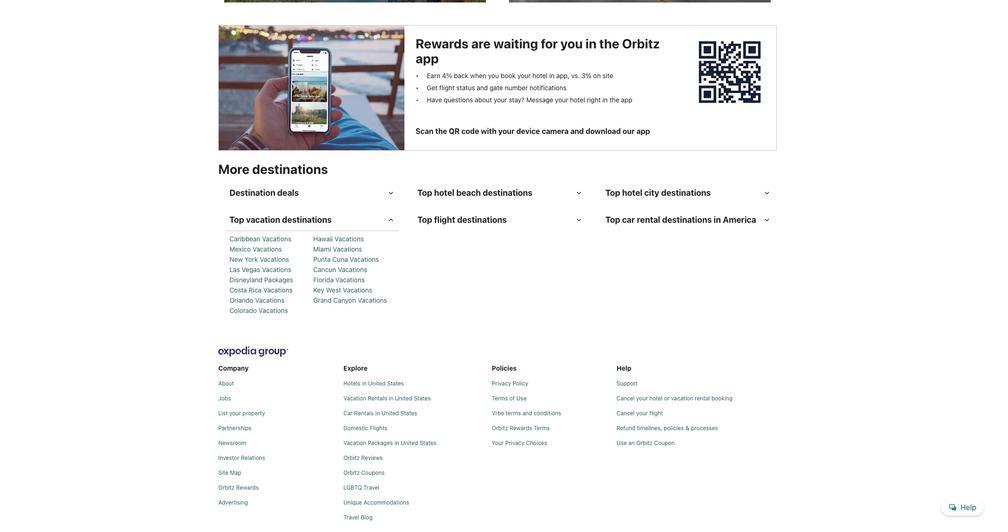 Task type: describe. For each thing, give the bounding box(es) containing it.
rentals for car
[[354, 410, 374, 417]]

waiting
[[494, 36, 538, 51]]

and inside vrbo terms and conditions link
[[523, 410, 532, 417]]

orbitz reviews
[[343, 455, 383, 462]]

unique accommodations link
[[343, 500, 488, 507]]

you for when
[[488, 72, 499, 80]]

hotel inside dropdown button
[[622, 188, 643, 198]]

domestic flights link
[[343, 425, 488, 433]]

relations
[[241, 455, 265, 462]]

orbitz for orbitz rewards terms
[[492, 425, 508, 432]]

rental inside cancel your hotel or vacation rental booking link
[[695, 395, 710, 402]]

rewards are waiting for you in the orbitz app
[[416, 36, 660, 66]]

grand
[[313, 297, 332, 305]]

vegas
[[242, 266, 260, 274]]

back
[[454, 72, 469, 80]]

florida vacations link
[[313, 276, 395, 285]]

top car rental destinations in america button
[[600, 210, 777, 231]]

travel blog link
[[343, 515, 488, 522]]

miami vacations new york vacations
[[229, 246, 362, 264]]

small image for top vacation destinations
[[387, 216, 395, 225]]

west
[[326, 286, 341, 294]]

rewards are waiting for you in the orbitz app region
[[416, 36, 675, 140]]

vacations down miami vacations 'link'
[[350, 256, 379, 264]]

list for help
[[617, 377, 784, 448]]

colorado
[[229, 307, 257, 315]]

stay?
[[509, 96, 525, 104]]

you for for
[[561, 36, 583, 51]]

key west vacations link
[[313, 286, 395, 295]]

an
[[628, 440, 635, 447]]

small image for top hotel city destinations
[[763, 189, 771, 198]]

on
[[593, 72, 601, 80]]

map
[[230, 470, 241, 477]]

caribbean vacations
[[229, 235, 291, 243]]

have questions about your stay? message your hotel right in the app list item
[[416, 96, 668, 104]]

top for top vacation destinations
[[229, 215, 244, 225]]

when
[[470, 72, 486, 80]]

terms of use
[[492, 395, 527, 402]]

cuna
[[332, 256, 348, 264]]

newsroom link
[[218, 440, 340, 448]]

flight inside 'help' list item
[[650, 410, 663, 417]]

qr
[[449, 127, 460, 136]]

cancun
[[313, 266, 336, 274]]

new
[[229, 256, 243, 264]]

cancel your flight
[[617, 410, 663, 417]]

destinations up hawaii
[[282, 215, 332, 225]]

jobs link
[[218, 395, 340, 403]]

questions
[[444, 96, 473, 104]]

miami
[[313, 246, 331, 253]]

1 vertical spatial and
[[570, 127, 584, 136]]

processes
[[691, 425, 718, 432]]

vacations down key west vacations link
[[358, 297, 387, 305]]

florida
[[313, 276, 334, 284]]

mexico
[[229, 246, 251, 253]]

list for explore
[[343, 377, 488, 522]]

destinations inside 'dropdown button'
[[457, 215, 507, 225]]

orbitz coupons link
[[343, 470, 488, 477]]

hotels in united states
[[343, 381, 404, 387]]

cancel your hotel or vacation rental booking link
[[617, 395, 784, 403]]

vacations inside cancun vacations disneyland packages
[[338, 266, 367, 274]]

flight for get
[[439, 84, 455, 92]]

number
[[505, 84, 528, 92]]

canyon
[[333, 297, 356, 305]]

get flight status and gate number notifications
[[427, 84, 567, 92]]

company
[[218, 365, 249, 373]]

use an orbitz coupon
[[617, 440, 675, 447]]

or
[[664, 395, 670, 402]]

rewards for orbitz rewards
[[236, 485, 259, 492]]

cancun vacations disneyland packages
[[229, 266, 367, 284]]

coupons
[[361, 470, 385, 477]]

more destinations region
[[213, 157, 782, 327]]

help
[[617, 365, 632, 373]]

top for top flight destinations
[[418, 215, 432, 225]]

vacations down costa rica vacations link on the left
[[255, 297, 284, 305]]

in left app,
[[549, 72, 555, 80]]

timelines,
[[637, 425, 662, 432]]

partnerships link
[[218, 425, 340, 433]]

your inside "company" 'list item'
[[229, 410, 241, 417]]

vacations down hawaii vacations link
[[333, 246, 362, 253]]

hotels
[[343, 381, 360, 387]]

your up number
[[517, 72, 531, 80]]

orbitz rewards terms
[[492, 425, 550, 432]]

top flight destinations
[[418, 215, 507, 225]]

scan
[[416, 127, 434, 136]]

in down domestic flights link
[[395, 440, 399, 447]]

the inside list item
[[610, 96, 619, 104]]

list your property link
[[218, 410, 340, 418]]

united up vacation rentals in united states
[[368, 381, 386, 387]]

punta cuna vacations las vegas vacations
[[229, 256, 379, 274]]

cancel for cancel your flight
[[617, 410, 635, 417]]

las
[[229, 266, 240, 274]]

help list item
[[617, 361, 784, 448]]

in up car rentals in united states at the bottom left
[[389, 395, 393, 402]]

vrbo terms and conditions link
[[492, 410, 613, 418]]

states for vacation rentals in united states
[[414, 395, 431, 402]]

domestic flights
[[343, 425, 387, 432]]

list for rewards are waiting for you in the orbitz app
[[416, 66, 675, 104]]

vacations down "orlando vacations" "link"
[[259, 307, 288, 315]]

conditions
[[534, 410, 561, 417]]

grand canyon vacations colorado vacations
[[229, 297, 387, 315]]

refund
[[617, 425, 635, 432]]

your right with
[[498, 127, 515, 136]]

unique accommodations
[[343, 500, 409, 507]]

hawaii vacations mexico vacations
[[229, 235, 364, 253]]

top hotel city destinations
[[606, 188, 711, 198]]

cancel for cancel your hotel or vacation rental booking
[[617, 395, 635, 402]]

policies
[[664, 425, 684, 432]]

partnerships
[[218, 425, 251, 432]]

vacation inside dropdown button
[[246, 215, 280, 225]]

hotels in united states link
[[343, 381, 488, 388]]

your privacy choices
[[492, 440, 547, 447]]

list your property
[[218, 410, 265, 417]]

punta cuna vacations link
[[313, 256, 395, 264]]

destination deals button
[[224, 183, 401, 204]]

top hotel city destinations button
[[600, 183, 777, 204]]

new york vacations link
[[229, 256, 311, 264]]

terms of use link
[[492, 395, 613, 403]]

book
[[501, 72, 516, 80]]

vacations down mexico vacations 'link'
[[260, 256, 289, 264]]

states for car rentals in united states
[[400, 410, 417, 417]]

app for have questions about your stay? message your hotel right in the app
[[621, 96, 632, 104]]

states for vacation packages in united states
[[420, 440, 437, 447]]

orbitz for orbitz coupons
[[343, 470, 360, 477]]

your down notifications
[[555, 96, 568, 104]]

top hotel beach destinations
[[418, 188, 533, 198]]

app for scan the qr code with your device camera and download our app
[[637, 127, 650, 136]]

packages inside explore list item
[[368, 440, 393, 447]]

colorado vacations link
[[229, 307, 311, 315]]

florida vacations costa rica vacations
[[229, 276, 365, 294]]

united for vacation rentals in united states
[[395, 395, 412, 402]]

cancel your flight link
[[617, 410, 784, 418]]

caribbean
[[229, 235, 260, 243]]

vacation rentals in united states link
[[343, 395, 488, 403]]

york
[[245, 256, 258, 264]]



Task type: vqa. For each thing, say whether or not it's contained in the screenshot.
bottommost app
yes



Task type: locate. For each thing, give the bounding box(es) containing it.
travel
[[364, 485, 379, 492], [343, 515, 359, 522]]

1 vertical spatial you
[[488, 72, 499, 80]]

use inside policies list item
[[516, 395, 527, 402]]

grand canyon vacations link
[[313, 297, 395, 305]]

0 vertical spatial rental
[[637, 215, 660, 225]]

1 horizontal spatial travel
[[364, 485, 379, 492]]

site
[[603, 72, 613, 80]]

2 cancel from the top
[[617, 410, 635, 417]]

top for top car rental destinations in america
[[606, 215, 620, 225]]

1 vertical spatial rewards
[[510, 425, 532, 432]]

2 vertical spatial app
[[637, 127, 650, 136]]

scan the qr code with your device camera and download our app
[[416, 127, 650, 136]]

terms left of
[[492, 395, 508, 402]]

in inside rewards are waiting for you in the orbitz app
[[586, 36, 597, 51]]

0 vertical spatial rewards
[[416, 36, 469, 51]]

in right hotels
[[362, 381, 367, 387]]

vacation right or
[[671, 395, 693, 402]]

orbitz coupons
[[343, 470, 385, 477]]

1 vertical spatial app
[[621, 96, 632, 104]]

0 horizontal spatial rental
[[637, 215, 660, 225]]

vacation down hotels
[[343, 395, 366, 402]]

1 horizontal spatial rewards
[[416, 36, 469, 51]]

flights
[[370, 425, 387, 432]]

states down the hotels in united states link
[[414, 395, 431, 402]]

0 vertical spatial the
[[599, 36, 619, 51]]

0 horizontal spatial packages
[[264, 276, 293, 284]]

car
[[343, 410, 353, 417]]

have
[[427, 96, 442, 104]]

explore list item
[[343, 361, 488, 522]]

orbitz for orbitz reviews
[[343, 455, 360, 462]]

0 horizontal spatial you
[[488, 72, 499, 80]]

use right of
[[516, 395, 527, 402]]

4%
[[442, 72, 452, 80]]

small image
[[387, 189, 395, 198], [387, 216, 395, 225], [763, 216, 771, 225]]

expedia group logo image
[[218, 347, 288, 357]]

get flight status and gate number notifications list item
[[416, 84, 668, 92]]

car rentals in united states link
[[343, 410, 488, 418]]

0 horizontal spatial app
[[416, 51, 439, 66]]

rentals up domestic flights
[[354, 410, 374, 417]]

the right right
[[610, 96, 619, 104]]

your up timelines,
[[636, 410, 648, 417]]

cancel up refund
[[617, 410, 635, 417]]

0 horizontal spatial vacation
[[246, 215, 280, 225]]

2 vertical spatial the
[[435, 127, 447, 136]]

1 vertical spatial packages
[[368, 440, 393, 447]]

small image for top car rental destinations in america
[[763, 216, 771, 225]]

your up 'cancel your flight'
[[636, 395, 648, 402]]

your
[[517, 72, 531, 80], [494, 96, 507, 104], [555, 96, 568, 104], [498, 127, 515, 136], [636, 395, 648, 402], [229, 410, 241, 417], [636, 410, 648, 417]]

top vacation destinations
[[229, 215, 332, 225]]

orbitz inside orbitz coupons link
[[343, 470, 360, 477]]

top inside 'dropdown button'
[[418, 215, 432, 225]]

your right the list at the left bottom
[[229, 410, 241, 417]]

app up earn
[[416, 51, 439, 66]]

investor relations link
[[218, 455, 340, 462]]

list containing hotels in united states
[[343, 377, 488, 522]]

rewards up 4%
[[416, 36, 469, 51]]

flight down 'top hotel beach destinations'
[[434, 215, 455, 225]]

2 vertical spatial flight
[[650, 410, 663, 417]]

united
[[368, 381, 386, 387], [395, 395, 412, 402], [382, 410, 399, 417], [401, 440, 418, 447]]

1 horizontal spatial use
[[617, 440, 627, 447]]

privacy inside 'link'
[[492, 381, 511, 387]]

list containing privacy policy
[[492, 377, 613, 448]]

earn 4% back when you book your hotel in app, vs. 3% on site
[[427, 72, 613, 80]]

orbitz inside use an orbitz coupon link
[[636, 440, 653, 447]]

the inside rewards are waiting for you in the orbitz app
[[599, 36, 619, 51]]

small image for top flight destinations
[[575, 216, 583, 225]]

2 vertical spatial and
[[523, 410, 532, 417]]

top vacation destinations button
[[224, 210, 401, 231]]

small image inside top hotel city destinations dropdown button
[[763, 189, 771, 198]]

1 horizontal spatial packages
[[368, 440, 393, 447]]

app up the our
[[621, 96, 632, 104]]

rewards inside "link"
[[236, 485, 259, 492]]

qr code image
[[694, 37, 766, 108]]

1 vertical spatial the
[[610, 96, 619, 104]]

orbitz inside orbitz rewards "link"
[[218, 485, 235, 492]]

hotel left city
[[622, 188, 643, 198]]

app inside rewards are waiting for you in the orbitz app
[[416, 51, 439, 66]]

get
[[427, 84, 438, 92]]

destination
[[229, 188, 275, 198]]

have questions about your stay? message your hotel right in the app
[[427, 96, 632, 104]]

rentals for vacation
[[368, 395, 387, 402]]

and up about
[[477, 84, 488, 92]]

vacations down new york vacations link
[[262, 266, 291, 274]]

policy
[[513, 381, 528, 387]]

caribbean vacations link
[[229, 235, 311, 244]]

app right the our
[[637, 127, 650, 136]]

2 vertical spatial rewards
[[236, 485, 259, 492]]

in up flights
[[375, 410, 380, 417]]

app inside list item
[[621, 96, 632, 104]]

vacation for vacation packages in united states
[[343, 440, 366, 447]]

city
[[644, 188, 659, 198]]

flight inside list item
[[439, 84, 455, 92]]

0 vertical spatial terms
[[492, 395, 508, 402]]

1 vertical spatial use
[[617, 440, 627, 447]]

0 vertical spatial and
[[477, 84, 488, 92]]

use inside 'help' list item
[[617, 440, 627, 447]]

orbitz inside 'orbitz rewards terms' link
[[492, 425, 508, 432]]

orbitz for orbitz rewards
[[218, 485, 235, 492]]

0 vertical spatial privacy
[[492, 381, 511, 387]]

site map
[[218, 470, 241, 477]]

device
[[516, 127, 540, 136]]

advertising
[[218, 500, 248, 507]]

top car rental destinations in america
[[606, 215, 756, 225]]

rica
[[249, 286, 262, 294]]

list
[[416, 66, 675, 104], [218, 343, 784, 526], [218, 377, 340, 507], [343, 377, 488, 522], [492, 377, 613, 448], [617, 377, 784, 448]]

destinations up deals
[[252, 162, 328, 177]]

privacy down the orbitz rewards terms
[[505, 440, 525, 447]]

mexico vacations link
[[229, 246, 311, 254]]

1 horizontal spatial you
[[561, 36, 583, 51]]

privacy policy link
[[492, 381, 613, 388]]

download
[[586, 127, 621, 136]]

rental inside top car rental destinations in america dropdown button
[[637, 215, 660, 225]]

destination deals
[[229, 188, 299, 198]]

vacations down cancun vacations link in the bottom of the page
[[335, 276, 365, 284]]

0 vertical spatial flight
[[439, 84, 455, 92]]

investor
[[218, 455, 239, 462]]

small image inside destination deals dropdown button
[[387, 189, 395, 198]]

use
[[516, 395, 527, 402], [617, 440, 627, 447]]

1 vertical spatial vacation
[[343, 440, 366, 447]]

orlando
[[229, 297, 253, 305]]

reviews
[[361, 455, 383, 462]]

with
[[481, 127, 497, 136]]

flight down 4%
[[439, 84, 455, 92]]

1 vertical spatial flight
[[434, 215, 455, 225]]

your privacy choices link
[[492, 440, 613, 448]]

1 vertical spatial terms
[[534, 425, 550, 432]]

flight for top
[[434, 215, 455, 225]]

destinations inside dropdown button
[[661, 188, 711, 198]]

2 horizontal spatial rewards
[[510, 425, 532, 432]]

you up gate
[[488, 72, 499, 80]]

rewards down 'map'
[[236, 485, 259, 492]]

0 vertical spatial vacation
[[343, 395, 366, 402]]

vacations up miami vacations 'link'
[[335, 235, 364, 243]]

list for policies
[[492, 377, 613, 448]]

0 horizontal spatial and
[[477, 84, 488, 92]]

united for car rentals in united states
[[382, 410, 399, 417]]

and right terms
[[523, 410, 532, 417]]

vacation packages in united states link
[[343, 440, 488, 448]]

united down the hotels in united states link
[[395, 395, 412, 402]]

orbitz inside rewards are waiting for you in the orbitz app
[[622, 36, 660, 51]]

more destinations
[[218, 162, 328, 177]]

vacation inside list
[[671, 395, 693, 402]]

privacy down policies
[[492, 381, 511, 387]]

of
[[510, 395, 515, 402]]

refund timelines, policies & processes link
[[617, 425, 784, 433]]

hotel inside 'help' list item
[[650, 395, 663, 402]]

vacations down florida vacations link
[[343, 286, 372, 294]]

miami vacations link
[[313, 246, 395, 254]]

orbitz reviews link
[[343, 455, 488, 462]]

coupon
[[654, 440, 675, 447]]

in up 3%
[[586, 36, 597, 51]]

terms
[[492, 395, 508, 402], [534, 425, 550, 432]]

0 vertical spatial you
[[561, 36, 583, 51]]

status
[[456, 84, 475, 92]]

about link
[[218, 381, 340, 388]]

blog
[[361, 515, 373, 522]]

earn 4% back when you book your hotel in app, vs. 3% on site list item
[[416, 72, 668, 80]]

hotel left or
[[650, 395, 663, 402]]

vacation packages in united states
[[343, 440, 437, 447]]

destinations up top flight destinations 'dropdown button'
[[483, 188, 533, 198]]

use left an
[[617, 440, 627, 447]]

1 horizontal spatial vacation
[[671, 395, 693, 402]]

the up site
[[599, 36, 619, 51]]

0 horizontal spatial use
[[516, 395, 527, 402]]

small image inside top car rental destinations in america dropdown button
[[763, 216, 771, 225]]

orbitz inside orbitz reviews link
[[343, 455, 360, 462]]

lgbtq
[[343, 485, 362, 492]]

1 horizontal spatial and
[[523, 410, 532, 417]]

policies list item
[[492, 361, 613, 448]]

in inside dropdown button
[[714, 215, 721, 225]]

small image inside top hotel beach destinations dropdown button
[[575, 189, 583, 198]]

rewards inside policies list item
[[510, 425, 532, 432]]

top for top hotel beach destinations
[[418, 188, 432, 198]]

vacations down disneyland packages link
[[263, 286, 293, 294]]

earn
[[427, 72, 440, 80]]

vacations down punta cuna vacations link at the left of the page
[[338, 266, 367, 274]]

0 vertical spatial vacation
[[246, 215, 280, 225]]

unique
[[343, 500, 362, 507]]

in left america
[[714, 215, 721, 225]]

1 vertical spatial rentals
[[354, 410, 374, 417]]

1 vacation from the top
[[343, 395, 366, 402]]

america
[[723, 215, 756, 225]]

are
[[471, 36, 491, 51]]

destinations down 'top hotel beach destinations'
[[457, 215, 507, 225]]

packages down las vegas vacations link
[[264, 276, 293, 284]]

rewards up your privacy choices
[[510, 425, 532, 432]]

and inside get flight status and gate number notifications list item
[[477, 84, 488, 92]]

1 horizontal spatial app
[[621, 96, 632, 104]]

vacation up caribbean vacations
[[246, 215, 280, 225]]

0 horizontal spatial terms
[[492, 395, 508, 402]]

car
[[622, 215, 635, 225]]

list containing company
[[218, 343, 784, 526]]

hotel left 'beach'
[[434, 188, 454, 198]]

orbitz rewards link
[[218, 485, 340, 492]]

states down domestic flights link
[[420, 440, 437, 447]]

0 horizontal spatial rewards
[[236, 485, 259, 492]]

hotel left right
[[570, 96, 585, 104]]

rentals up car rentals in united states at the bottom left
[[368, 395, 387, 402]]

key
[[313, 286, 324, 294]]

1 vertical spatial vacation
[[671, 395, 693, 402]]

travel down unique
[[343, 515, 359, 522]]

rental down support link
[[695, 395, 710, 402]]

small image for destination deals
[[387, 189, 395, 198]]

rewards for orbitz rewards terms
[[510, 425, 532, 432]]

0 vertical spatial packages
[[264, 276, 293, 284]]

you inside rewards are waiting for you in the orbitz app
[[561, 36, 583, 51]]

rewards inside rewards are waiting for you in the orbitz app
[[416, 36, 469, 51]]

small image
[[575, 189, 583, 198], [763, 189, 771, 198], [575, 216, 583, 225]]

0 vertical spatial use
[[516, 395, 527, 402]]

3%
[[582, 72, 592, 80]]

states up vacation rentals in united states
[[387, 381, 404, 387]]

vacation down domestic
[[343, 440, 366, 447]]

list for company
[[218, 377, 340, 507]]

vacations down caribbean vacations link at the top
[[253, 246, 282, 253]]

1 vertical spatial privacy
[[505, 440, 525, 447]]

company list item
[[218, 361, 340, 507]]

1 cancel from the top
[[617, 395, 635, 402]]

united for vacation packages in united states
[[401, 440, 418, 447]]

site
[[218, 470, 228, 477]]

terms up 'choices'
[[534, 425, 550, 432]]

support
[[617, 381, 638, 387]]

the left 'qr' at top left
[[435, 127, 447, 136]]

camera
[[542, 127, 569, 136]]

lgbtq travel
[[343, 485, 379, 492]]

2 horizontal spatial and
[[570, 127, 584, 136]]

your down get flight status and gate number notifications
[[494, 96, 507, 104]]

list containing earn 4% back when you book your hotel in app, vs. 3% on site
[[416, 66, 675, 104]]

you right for
[[561, 36, 583, 51]]

gate
[[490, 84, 503, 92]]

terms
[[506, 410, 521, 417]]

list containing about
[[218, 377, 340, 507]]

support link
[[617, 381, 784, 388]]

united down vacation rentals in united states
[[382, 410, 399, 417]]

flight inside 'dropdown button'
[[434, 215, 455, 225]]

destinations down top hotel city destinations dropdown button
[[662, 215, 712, 225]]

packages inside cancun vacations disneyland packages
[[264, 276, 293, 284]]

0 vertical spatial app
[[416, 51, 439, 66]]

accommodations
[[364, 500, 409, 507]]

cancel your hotel or vacation rental booking
[[617, 395, 733, 402]]

0 vertical spatial rentals
[[368, 395, 387, 402]]

vacations up mexico vacations 'link'
[[262, 235, 291, 243]]

1 horizontal spatial rental
[[695, 395, 710, 402]]

list containing support
[[617, 377, 784, 448]]

cancel down support
[[617, 395, 635, 402]]

vacation
[[246, 215, 280, 225], [671, 395, 693, 402]]

orlando vacations link
[[229, 297, 311, 305]]

packages
[[264, 276, 293, 284], [368, 440, 393, 447]]

hotel
[[533, 72, 548, 80], [570, 96, 585, 104], [434, 188, 454, 198], [622, 188, 643, 198], [650, 395, 663, 402]]

destinations up top car rental destinations in america dropdown button at the top
[[661, 188, 711, 198]]

cancun vacations link
[[313, 266, 395, 274]]

2 horizontal spatial app
[[637, 127, 650, 136]]

domestic
[[343, 425, 368, 432]]

car rentals in united states
[[343, 410, 417, 417]]

hotel up get flight status and gate number notifications list item
[[533, 72, 548, 80]]

2 vacation from the top
[[343, 440, 366, 447]]

rental right car
[[637, 215, 660, 225]]

vacation for vacation rentals in united states
[[343, 395, 366, 402]]

1 vertical spatial rental
[[695, 395, 710, 402]]

small image inside top flight destinations 'dropdown button'
[[575, 216, 583, 225]]

states
[[387, 381, 404, 387], [414, 395, 431, 402], [400, 410, 417, 417], [420, 440, 437, 447]]

1 vertical spatial cancel
[[617, 410, 635, 417]]

vacations
[[262, 235, 291, 243], [335, 235, 364, 243], [253, 246, 282, 253], [333, 246, 362, 253], [260, 256, 289, 264], [350, 256, 379, 264], [262, 266, 291, 274], [338, 266, 367, 274], [335, 276, 365, 284], [263, 286, 293, 294], [343, 286, 372, 294], [255, 297, 284, 305], [358, 297, 387, 305], [259, 307, 288, 315]]

0 vertical spatial cancel
[[617, 395, 635, 402]]

travel down coupons
[[364, 485, 379, 492]]

1 horizontal spatial terms
[[534, 425, 550, 432]]

0 horizontal spatial travel
[[343, 515, 359, 522]]

more
[[218, 162, 249, 177]]

1 vertical spatial travel
[[343, 515, 359, 522]]

states down vacation rentals in united states link
[[400, 410, 417, 417]]

packages down flights
[[368, 440, 393, 447]]

top inside dropdown button
[[606, 188, 620, 198]]

you inside list item
[[488, 72, 499, 80]]

jobs
[[218, 395, 231, 402]]

small image for top hotel beach destinations
[[575, 189, 583, 198]]

hotel inside dropdown button
[[434, 188, 454, 198]]

cancel
[[617, 395, 635, 402], [617, 410, 635, 417]]

0 vertical spatial travel
[[364, 485, 379, 492]]

top for top hotel city destinations
[[606, 188, 620, 198]]

small image inside top vacation destinations dropdown button
[[387, 216, 395, 225]]

and right camera
[[570, 127, 584, 136]]

in right right
[[603, 96, 608, 104]]

flight up timelines,
[[650, 410, 663, 417]]

for
[[541, 36, 558, 51]]

united down domestic flights link
[[401, 440, 418, 447]]



